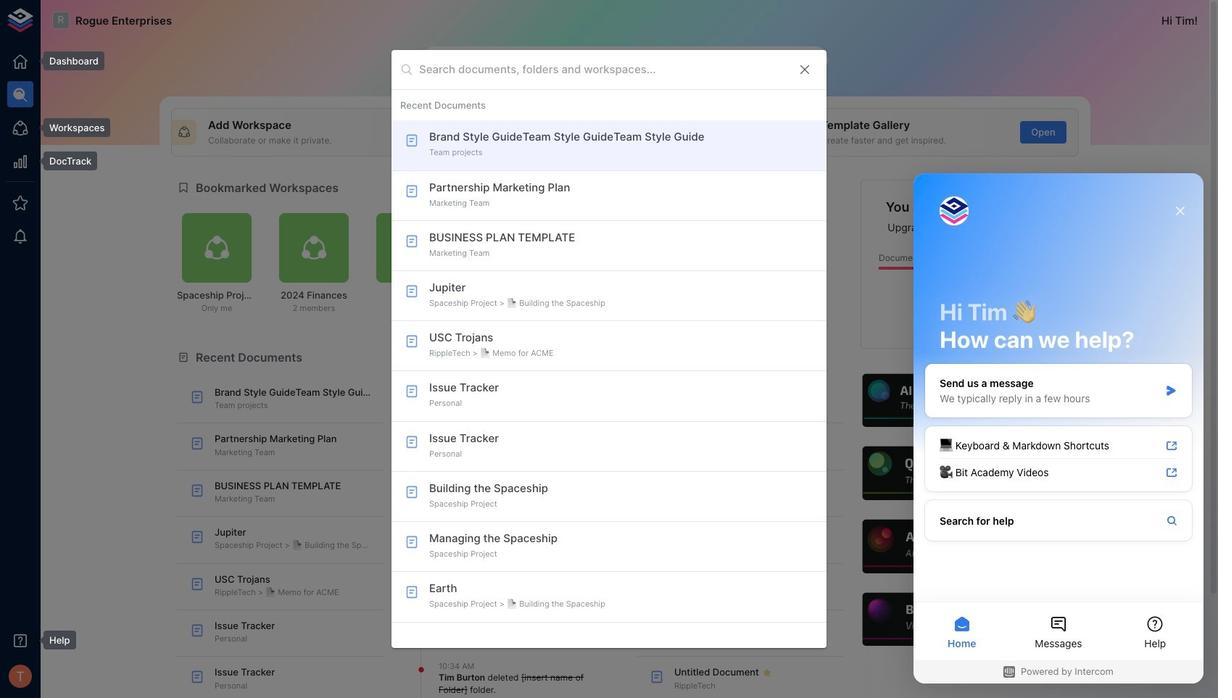 Task type: locate. For each thing, give the bounding box(es) containing it.
help image
[[861, 372, 1079, 429], [861, 445, 1079, 503], [861, 518, 1079, 576], [861, 591, 1079, 649]]

4 tooltip from the top
[[33, 631, 76, 650]]

tooltip
[[33, 51, 104, 70], [33, 118, 111, 137], [33, 152, 97, 171], [33, 631, 76, 650]]

dialog
[[392, 50, 827, 649], [914, 173, 1204, 684]]

3 help image from the top
[[861, 518, 1079, 576]]

Search documents, folders and workspaces... text field
[[419, 58, 786, 81]]

1 horizontal spatial dialog
[[914, 173, 1204, 684]]

2 tooltip from the top
[[33, 118, 111, 137]]



Task type: describe. For each thing, give the bounding box(es) containing it.
3 tooltip from the top
[[33, 152, 97, 171]]

1 help image from the top
[[861, 372, 1079, 429]]

1 tooltip from the top
[[33, 51, 104, 70]]

4 help image from the top
[[861, 591, 1079, 649]]

2 help image from the top
[[861, 445, 1079, 503]]

0 horizontal spatial dialog
[[392, 50, 827, 649]]



Task type: vqa. For each thing, say whether or not it's contained in the screenshot.
TOOLTIP
yes



